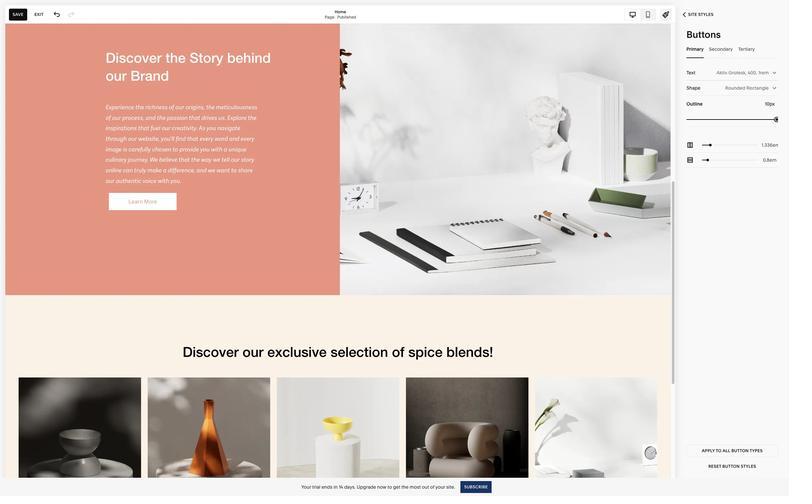 Task type: locate. For each thing, give the bounding box(es) containing it.
the
[[402, 484, 409, 490]]

to left all
[[716, 449, 722, 454]]

0 horizontal spatial to
[[388, 484, 392, 490]]

tertiary
[[739, 46, 755, 52]]

apply to all button types
[[702, 449, 763, 454]]

home
[[335, 9, 346, 14]]

days.
[[344, 484, 356, 490]]

1 horizontal spatial styles
[[741, 464, 757, 469]]

save button
[[9, 8, 27, 20]]

outline element
[[687, 96, 779, 127]]

tab list
[[626, 9, 656, 20], [687, 40, 779, 58]]

1 vertical spatial styles
[[741, 464, 757, 469]]

None range field
[[703, 138, 758, 152], [703, 153, 758, 167], [703, 138, 758, 152], [703, 153, 758, 167]]

styles inside "button"
[[699, 12, 714, 17]]

save
[[13, 12, 23, 17]]

trial
[[312, 484, 321, 490]]

1rem
[[759, 70, 769, 76]]

outline
[[687, 101, 703, 107]]

grotesk,
[[729, 70, 747, 76]]

0 vertical spatial to
[[716, 449, 722, 454]]

buttons
[[687, 29, 721, 40]]

to left get
[[388, 484, 392, 490]]

primary
[[687, 46, 704, 52]]

aktiv grotesk, 400, 1rem
[[717, 70, 769, 76]]

to inside button
[[716, 449, 722, 454]]

all
[[723, 449, 731, 454]]

0 horizontal spatial styles
[[699, 12, 714, 17]]

published
[[338, 14, 356, 19]]

ends
[[322, 484, 333, 490]]

tab list containing primary
[[687, 40, 779, 58]]

site
[[689, 12, 698, 17]]

1 vertical spatial tab list
[[687, 40, 779, 58]]

exit
[[34, 12, 44, 17]]

0 vertical spatial styles
[[699, 12, 714, 17]]

rounded rectangle
[[726, 85, 769, 91]]

now
[[378, 484, 387, 490]]

out
[[422, 484, 429, 490]]

rectangle
[[747, 85, 769, 91]]

to
[[716, 449, 722, 454], [388, 484, 392, 490]]

reset
[[709, 464, 722, 469]]

secondary
[[710, 46, 733, 52]]

site.
[[447, 484, 455, 490]]

styles right button
[[741, 464, 757, 469]]

None text field
[[762, 142, 779, 149], [762, 156, 779, 164], [762, 142, 779, 149], [762, 156, 779, 164]]

1 horizontal spatial to
[[716, 449, 722, 454]]

styles right site
[[699, 12, 714, 17]]

home page · published
[[325, 9, 356, 19]]

0 horizontal spatial tab list
[[626, 9, 656, 20]]

1 vertical spatial to
[[388, 484, 392, 490]]

reset button styles button
[[687, 461, 779, 473]]

subscribe button
[[461, 481, 492, 493]]

styles
[[699, 12, 714, 17], [741, 464, 757, 469]]

1 horizontal spatial tab list
[[687, 40, 779, 58]]

your
[[436, 484, 445, 490]]

secondary button
[[710, 40, 733, 58]]



Task type: vqa. For each thing, say whether or not it's contained in the screenshot.
Published
yes



Task type: describe. For each thing, give the bounding box(es) containing it.
exit button
[[31, 8, 47, 20]]

0 vertical spatial tab list
[[626, 9, 656, 20]]

shape
[[687, 85, 701, 91]]

apply to all button types button
[[687, 445, 779, 457]]

14
[[339, 484, 343, 490]]

primary button
[[687, 40, 704, 58]]

rounded
[[726, 85, 746, 91]]

types
[[750, 449, 763, 454]]

your
[[302, 484, 311, 490]]

of
[[431, 484, 435, 490]]

[object Object] range field
[[687, 112, 779, 127]]

page
[[325, 14, 335, 19]]

400,
[[748, 70, 758, 76]]

styles inside button
[[741, 464, 757, 469]]

your trial ends in 14 days. upgrade now to get the most out of your site.
[[302, 484, 455, 490]]

most
[[410, 484, 421, 490]]

button
[[732, 449, 749, 454]]

get
[[393, 484, 401, 490]]

aktiv
[[717, 70, 728, 76]]

apply
[[702, 449, 715, 454]]

reset button styles
[[709, 464, 757, 469]]

site styles
[[689, 12, 714, 17]]

subscribe
[[464, 485, 488, 490]]

button
[[723, 464, 740, 469]]

text
[[687, 70, 696, 76]]

·
[[336, 14, 337, 19]]

tertiary button
[[739, 40, 755, 58]]

[object Object] text field
[[765, 100, 777, 108]]

upgrade
[[357, 484, 376, 490]]

in
[[334, 484, 338, 490]]

site styles button
[[676, 7, 721, 22]]



